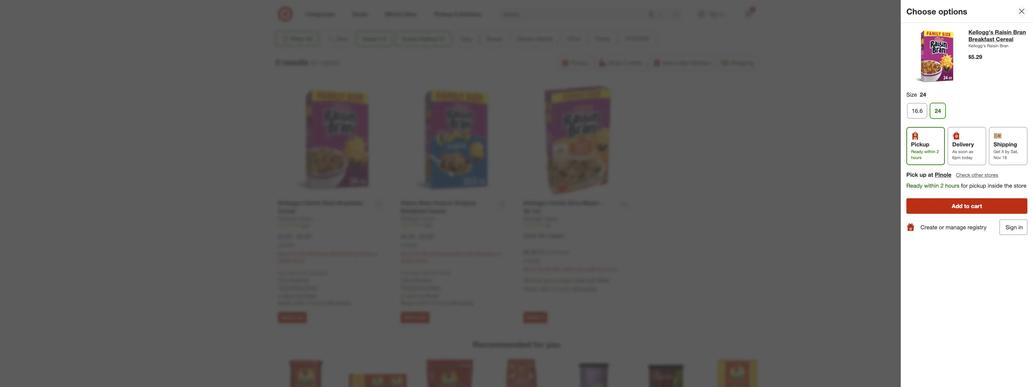 Task type: vqa. For each thing, say whether or not it's contained in the screenshot.
2nd Kellogg's Raisin Bran from the right
yes



Task type: describe. For each thing, give the bounding box(es) containing it.
check other stores
[[956, 172, 998, 178]]

1 vertical spatial 24
[[935, 107, 941, 114]]

orders for breakfast
[[439, 270, 451, 275]]

exclusions for cereal
[[280, 284, 303, 290]]

options
[[939, 6, 968, 16]]

create or manage registry
[[921, 224, 987, 231]]

registry
[[968, 224, 987, 231]]

size 24
[[907, 91, 926, 98]]

pick up at pinole
[[907, 171, 952, 178]]

shipping for breakfast
[[412, 277, 431, 283]]

6pm inside get it as soon as 6pm today with shipt ready within 2 hours with pickup
[[562, 277, 572, 283]]

soon inside get it as soon as 6pm today with shipt ready within 2 hours with pickup
[[543, 277, 554, 283]]

get it as soon as 6pm today with shipt ready within 2 hours with pickup
[[524, 277, 609, 292]]

results
[[282, 57, 308, 67]]

pinole button
[[935, 171, 952, 179]]

cereal for kellogg's raisin bran breakfast cereal
[[278, 207, 296, 214]]

1283
[[423, 223, 432, 228]]

18
[[1002, 155, 1007, 160]]

sign in
[[1006, 224, 1023, 231]]

free for cereal
[[278, 277, 288, 283]]

1 link
[[741, 6, 757, 22]]

16.6 link
[[907, 103, 928, 118]]

other
[[972, 172, 983, 178]]

pickup ready within 2 hours
[[911, 141, 939, 160]]

add for raisin bran crunch original breakfast cereal
[[404, 315, 412, 320]]

$35 for breakfast
[[431, 270, 438, 275]]

delivery inside button
[[690, 59, 711, 66]]

)
[[567, 249, 569, 255]]

kellogg's inside kellogg's raisin bran maple - 22.1oz
[[524, 199, 548, 206]]

What can we help you find? suggestions appear below search field
[[499, 6, 674, 22]]

shipt
[[598, 277, 609, 283]]

filter
[[291, 35, 304, 42]]

get inside get it as soon as 6pm today with shipt ready within 2 hours with pickup
[[524, 277, 532, 283]]

delivery as soon as 6pm today
[[953, 141, 974, 160]]

search button
[[669, 6, 686, 23]]

hours inside get it as soon as 6pm today with shipt ready within 2 hours with pickup
[[557, 286, 570, 292]]

store inside button
[[630, 59, 642, 66]]

sort button
[[321, 31, 354, 47]]

breakfast for kellogg's raisin bran breakfast cereal
[[337, 199, 363, 206]]

original
[[455, 199, 476, 206]]

- inside kellogg's raisin bran maple - 22.1oz
[[600, 199, 603, 206]]

free for breakfast
[[401, 277, 411, 283]]

shipping for shipping
[[731, 59, 753, 66]]

59
[[545, 223, 550, 228]]

add to cart button for kellogg's raisin bran breakfast cereal
[[278, 312, 307, 323]]

at inside $5.29 ( $0.24 /ounce ) at pinole buy 2 for $9 with same-day order services
[[524, 258, 527, 263]]

1
[[752, 7, 754, 12]]

$4.29 - $5.29 at pinole buy 2 for $9 with same-day order services on select items for bran
[[278, 233, 378, 263]]

nov
[[994, 155, 1001, 160]]

pickup inside get it as soon as 6pm today with shipt ready within 2 hours with pickup
[[582, 286, 597, 292]]

choose options
[[907, 6, 968, 16]]

only for raisin bran crunch original breakfast cereal
[[401, 270, 409, 275]]

it inside shipping get it by sat, nov 18
[[1002, 149, 1004, 154]]

shop
[[609, 59, 622, 66]]

$4.29 for raisin bran crunch original breakfast cereal
[[401, 233, 415, 240]]

raisin inside raisin bran crunch original breakfast cereal
[[401, 199, 417, 206]]

pickup button
[[558, 55, 593, 71]]

in for raisin bran crunch original breakfast cereal
[[401, 293, 405, 299]]

shop in store
[[609, 59, 642, 66]]

order for kellogg's raisin bran breakfast cereal
[[340, 250, 352, 256]]

add for kellogg's raisin bran breakfast cereal
[[281, 315, 289, 320]]

16.6
[[912, 107, 923, 114]]

$9 inside $5.29 ( $0.24 /ounce ) at pinole buy 2 for $9 with same-day order services
[[545, 266, 550, 272]]

$5.29 down 1283
[[420, 233, 434, 240]]

same day delivery button
[[650, 55, 715, 71]]

search
[[669, 11, 686, 18]]

flavor
[[595, 35, 611, 42]]

kellogg's raisin bran for kellogg's raisin bran maple - 22.1oz
[[524, 215, 570, 221]]

crunch
[[433, 199, 453, 206]]

same
[[663, 59, 677, 66]]

today inside get it as soon as 6pm today with shipt ready within 2 hours with pickup
[[574, 277, 586, 283]]

as inside delivery as soon as 6pm today
[[969, 149, 973, 154]]

shipping get it by sat, nov 18
[[994, 141, 1018, 160]]

by
[[1005, 149, 1010, 154]]

$35 for cereal
[[308, 270, 315, 275]]

deliver it button
[[524, 312, 548, 323]]

same- for breakfast
[[439, 250, 453, 256]]

kellogg's raisin bran maple - 22.1oz
[[524, 199, 603, 214]]

needs
[[536, 35, 553, 42]]

cereal inside raisin bran crunch original breakfast cereal
[[428, 207, 446, 214]]

apply. for cereal
[[305, 284, 318, 290]]

brand button
[[481, 31, 508, 47]]

filter (2)
[[291, 35, 313, 42]]

raisin bran crunch original breakfast cereal link
[[401, 199, 493, 215]]

add to cart button inside choose options dialog
[[907, 198, 1028, 214]]

0 horizontal spatial 24
[[920, 91, 926, 98]]

sponsored
[[707, 17, 728, 22]]

raisin bran crunch original breakfast cereal
[[401, 199, 476, 214]]

orders for cereal
[[316, 270, 328, 275]]

dietary needs button
[[511, 31, 559, 47]]

items for breakfast
[[415, 257, 427, 263]]

services for kellogg's raisin bran breakfast cereal
[[353, 250, 371, 256]]

6pm inside delivery as soon as 6pm today
[[953, 155, 961, 160]]

fpo/apo
[[625, 35, 650, 42]]

ready inside get it as soon as 6pm today with shipt ready within 2 hours with pickup
[[524, 286, 538, 292]]

breakfast inside raisin bran crunch original breakfast cereal
[[401, 207, 427, 214]]

brand
[[487, 35, 502, 42]]

in for sign
[[1019, 224, 1023, 231]]

flavor button
[[589, 31, 617, 47]]

recommended for you
[[473, 339, 560, 349]]

"raisins"
[[319, 59, 340, 66]]

sat,
[[1011, 149, 1018, 154]]

same- for cereal
[[316, 250, 330, 256]]

stock for breakfast
[[406, 293, 418, 299]]

only for kellogg's raisin bran breakfast cereal
[[278, 270, 287, 275]]

3 results for "raisins"
[[275, 57, 340, 67]]

sort
[[337, 35, 348, 42]]

$5.29 ( $0.24 /ounce ) at pinole buy 2 for $9 with same-day order services
[[524, 248, 617, 272]]

cart inside choose options dialog
[[971, 202, 982, 210]]

price button
[[562, 31, 587, 47]]

services for raisin bran crunch original breakfast cereal
[[476, 250, 494, 256]]

hours inside pickup ready within 2 hours
[[911, 155, 922, 160]]

kellogg's raisin bran maple - 22.1oz link
[[524, 199, 616, 215]]

pick
[[907, 171, 918, 178]]

exclusions for breakfast
[[403, 284, 426, 290]]

recommended
[[473, 339, 531, 349]]

breakfast for kellogg's raisin bran breakfast cereal kellogg's raisin bran
[[969, 36, 995, 43]]

1345
[[300, 223, 309, 228]]

advertisement region
[[305, 0, 728, 17]]

create
[[921, 224, 938, 231]]

deals
[[363, 35, 378, 42]]

sign in button
[[1000, 219, 1028, 235]]

$5.29 inside $5.29 ( $0.24 /ounce ) at pinole buy 2 for $9 with same-day order services
[[524, 248, 537, 255]]

the
[[1004, 182, 1012, 189]]

as
[[953, 149, 957, 154]]

ships for cereal
[[288, 270, 298, 275]]

1 horizontal spatial as
[[556, 277, 561, 283]]

kellogg's raisin bran breakfast cereal kellogg's raisin bran
[[969, 29, 1026, 48]]

stores
[[985, 172, 998, 178]]

add to cart button for raisin bran crunch original breakfast cereal
[[401, 312, 430, 323]]

1345 link
[[278, 222, 387, 228]]

to for kellogg's raisin bran breakfast cereal
[[290, 315, 294, 320]]

kellogg's raisin bran breakfast cereal
[[278, 199, 363, 214]]

kellogg's raisin bran breakfast cereal image inside choose options dialog
[[907, 29, 963, 85]]

add to cart inside choose options dialog
[[952, 202, 982, 210]]

kellogg's raisin bran for raisin bran crunch original breakfast cereal
[[401, 215, 447, 221]]

order inside $5.29 ( $0.24 /ounce ) at pinole buy 2 for $9 with same-day order services
[[585, 266, 597, 272]]

only ships with $35 orders free shipping * * exclusions apply. in stock at  pinole ready within 2 hours with pickup for cereal
[[278, 270, 351, 306]]

3
[[275, 57, 280, 67]]

day for kellogg's raisin bran breakfast cereal
[[330, 250, 338, 256]]

bran inside kellogg's raisin bran maple - 22.1oz
[[568, 199, 581, 206]]

ships for breakfast
[[411, 270, 421, 275]]

59 link
[[524, 222, 633, 228]]

deals (1)
[[363, 35, 386, 42]]

ready within 2 hours for pickup inside the store
[[907, 182, 1027, 189]]

22.1oz
[[524, 207, 541, 214]]

- for kellogg's raisin bran breakfast cereal
[[293, 233, 296, 240]]



Task type: locate. For each thing, give the bounding box(es) containing it.
1 horizontal spatial it
[[542, 315, 544, 320]]

2 horizontal spatial add
[[952, 202, 963, 210]]

1 horizontal spatial $4.29 - $5.29 at pinole buy 2 for $9 with same-day order services on select items
[[401, 233, 501, 263]]

sign
[[1006, 224, 1017, 231]]

1 only ships with $35 orders free shipping * * exclusions apply. in stock at  pinole ready within 2 hours with pickup from the left
[[278, 270, 351, 306]]

1 select from the left
[[278, 257, 291, 263]]

orders
[[316, 270, 328, 275], [439, 270, 451, 275]]

group
[[906, 91, 1028, 121]]

1 horizontal spatial soon
[[959, 149, 968, 154]]

bran inside raisin bran crunch original breakfast cereal
[[419, 199, 432, 206]]

2 in from the left
[[401, 293, 405, 299]]

in right shop
[[624, 59, 628, 66]]

to for raisin bran crunch original breakfast cereal
[[413, 315, 417, 320]]

1 horizontal spatial day
[[453, 250, 461, 256]]

2 on from the left
[[495, 250, 501, 256]]

1 horizontal spatial exclusions
[[403, 284, 426, 290]]

as
[[969, 149, 973, 154], [537, 277, 542, 283], [556, 277, 561, 283]]

guest
[[402, 35, 418, 42]]

same day delivery
[[663, 59, 711, 66]]

1 horizontal spatial store
[[1014, 182, 1027, 189]]

in inside choose options dialog
[[1019, 224, 1023, 231]]

0 horizontal spatial kellogg's raisin bran breakfast cereal link
[[278, 199, 370, 215]]

2 horizontal spatial as
[[969, 149, 973, 154]]

add
[[952, 202, 963, 210], [281, 315, 289, 320], [404, 315, 412, 320]]

pickup for pickup ready within 2 hours
[[911, 141, 930, 148]]

sun-maid california golden raisins box - 12oz image
[[709, 358, 766, 387], [709, 358, 766, 387]]

up
[[920, 171, 927, 178]]

as right as
[[969, 149, 973, 154]]

order for raisin bran crunch original breakfast cereal
[[463, 250, 474, 256]]

store right the at the top right of page
[[1014, 182, 1027, 189]]

select for cereal
[[278, 257, 291, 263]]

store inside choose options dialog
[[1014, 182, 1027, 189]]

raisin bran crunch original breakfast cereal image
[[401, 86, 510, 195], [401, 86, 510, 195]]

maple
[[583, 199, 599, 206]]

0 horizontal spatial today
[[574, 277, 586, 283]]

1 $4.29 - $5.29 at pinole buy 2 for $9 with same-day order services on select items from the left
[[278, 233, 378, 263]]

sun-maid california sun-dried raisins - .05oz / 12ct image
[[493, 358, 551, 387], [493, 358, 551, 387]]

1 horizontal spatial shipping
[[994, 141, 1017, 148]]

cereal for kellogg's raisin bran breakfast cereal kellogg's raisin bran
[[996, 36, 1014, 43]]

dietary
[[517, 35, 535, 42]]

0 horizontal spatial kellogg's raisin bran
[[278, 215, 325, 221]]

0 vertical spatial it
[[1002, 149, 1004, 154]]

2 (1) from the left
[[438, 35, 445, 42]]

soon right as
[[959, 149, 968, 154]]

order up get it as soon as 6pm today with shipt ready within 2 hours with pickup
[[585, 266, 597, 272]]

0 horizontal spatial cart
[[296, 315, 304, 320]]

raisin inside kellogg's raisin bran maple - 22.1oz
[[550, 199, 567, 206]]

2 horizontal spatial to
[[964, 202, 970, 210]]

2 inside $5.29 ( $0.24 /ounce ) at pinole buy 2 for $9 with same-day order services
[[534, 266, 536, 272]]

with
[[306, 250, 315, 256], [429, 250, 438, 256], [551, 266, 561, 272], [299, 270, 307, 275], [422, 270, 430, 275], [587, 277, 596, 283], [571, 286, 580, 292], [326, 300, 335, 306], [448, 300, 458, 306]]

3 kellogg's raisin bran from the left
[[524, 215, 570, 221]]

1 free from the left
[[278, 277, 288, 283]]

pickup for pickup
[[571, 59, 588, 66]]

0 horizontal spatial $9
[[299, 250, 305, 256]]

1 horizontal spatial only
[[401, 270, 409, 275]]

$9 for breakfast
[[422, 250, 427, 256]]

0 horizontal spatial buy
[[278, 250, 287, 256]]

(1)
[[380, 35, 386, 42], [438, 35, 445, 42]]

cereal inside kellogg's raisin bran breakfast cereal kellogg's raisin bran
[[996, 36, 1014, 43]]

fpo/apo button
[[619, 31, 656, 47]]

day
[[679, 59, 689, 66]]

as down $5.29 ( $0.24 /ounce ) at pinole buy 2 for $9 with same-day order services
[[556, 277, 561, 283]]

2 horizontal spatial day
[[576, 266, 584, 272]]

0 horizontal spatial orders
[[316, 270, 328, 275]]

it for get it as soon as 6pm today with shipt ready within 2 hours with pickup
[[533, 277, 536, 283]]

kellogg's raisin bran for kellogg's raisin bran breakfast cereal
[[278, 215, 325, 221]]

soon inside delivery as soon as 6pm today
[[959, 149, 968, 154]]

shipping inside shipping get it by sat, nov 18
[[994, 141, 1017, 148]]

0 vertical spatial 6pm
[[953, 155, 961, 160]]

it inside button
[[542, 315, 544, 320]]

0 vertical spatial store
[[630, 59, 642, 66]]

2 exclusions from the left
[[403, 284, 426, 290]]

shipping inside button
[[731, 59, 753, 66]]

0 horizontal spatial 6pm
[[562, 277, 572, 283]]

exclusions apply. link for breakfast
[[403, 284, 441, 290]]

raisin
[[995, 29, 1012, 36], [987, 43, 999, 48], [304, 199, 321, 206], [401, 199, 417, 206], [550, 199, 567, 206], [300, 215, 313, 221], [422, 215, 436, 221], [545, 215, 559, 221]]

1 vertical spatial today
[[574, 277, 586, 283]]

in right sign
[[1019, 224, 1023, 231]]

1 orders from the left
[[316, 270, 328, 275]]

1 $4.29 from the left
[[278, 233, 292, 240]]

0 horizontal spatial $4.29
[[278, 233, 292, 240]]

$4.29 - $5.29 at pinole buy 2 for $9 with same-day order services on select items for crunch
[[401, 233, 501, 263]]

1 horizontal spatial (1)
[[438, 35, 445, 42]]

2 horizontal spatial add to cart
[[952, 202, 982, 210]]

2 horizontal spatial order
[[585, 266, 597, 272]]

organic thompson raisins - 12oz - good & gather™ image
[[637, 358, 694, 387], [637, 358, 694, 387]]

snap
[[524, 233, 537, 239]]

within
[[924, 149, 936, 154], [924, 182, 939, 189], [539, 286, 552, 292], [293, 300, 306, 306], [416, 300, 429, 306]]

$5.29 down 1345
[[297, 233, 311, 240]]

1 shipping from the left
[[289, 277, 308, 283]]

2 stock from the left
[[406, 293, 418, 299]]

(1) right deals
[[380, 35, 386, 42]]

1 horizontal spatial add
[[404, 315, 412, 320]]

manage
[[946, 224, 966, 231]]

1 horizontal spatial in
[[1019, 224, 1023, 231]]

in for shop
[[624, 59, 628, 66]]

1 vertical spatial 6pm
[[562, 277, 572, 283]]

for inside choose options dialog
[[961, 182, 968, 189]]

apply. for breakfast
[[427, 284, 441, 290]]

$5.29 left (
[[524, 248, 537, 255]]

0 horizontal spatial on
[[373, 250, 378, 256]]

at
[[928, 171, 933, 178], [278, 242, 282, 248], [401, 242, 404, 248], [524, 258, 527, 263], [297, 293, 301, 299], [420, 293, 424, 299]]

order down 1283 link
[[463, 250, 474, 256]]

on for raisin bran crunch original breakfast cereal
[[495, 250, 501, 256]]

pickup inside button
[[571, 59, 588, 66]]

0 horizontal spatial in
[[278, 293, 282, 299]]

day up get it as soon as 6pm today with shipt ready within 2 hours with pickup
[[576, 266, 584, 272]]

2 horizontal spatial breakfast
[[969, 36, 995, 43]]

1 horizontal spatial orders
[[439, 270, 451, 275]]

2 horizontal spatial cereal
[[996, 36, 1014, 43]]

day for raisin bran crunch original breakfast cereal
[[453, 250, 461, 256]]

cart for raisin bran crunch original breakfast cereal
[[418, 315, 427, 320]]

kellogg's raisin bran link up 1283
[[401, 215, 447, 222]]

2 items from the left
[[415, 257, 427, 263]]

or
[[939, 224, 944, 231]]

$9 for cereal
[[299, 250, 305, 256]]

1 vertical spatial pickup
[[911, 141, 930, 148]]

store
[[630, 59, 642, 66], [1014, 182, 1027, 189]]

0 horizontal spatial exclusions apply. link
[[280, 284, 318, 290]]

0 horizontal spatial items
[[293, 257, 305, 263]]

2 exclusions apply. link from the left
[[403, 284, 441, 290]]

1 horizontal spatial items
[[415, 257, 427, 263]]

1 horizontal spatial same-
[[439, 250, 453, 256]]

6pm down $5.29 ( $0.24 /ounce ) at pinole buy 2 for $9 with same-day order services
[[562, 277, 572, 283]]

1 horizontal spatial to
[[413, 315, 417, 320]]

2 vertical spatial it
[[542, 315, 544, 320]]

ready inside pickup ready within 2 hours
[[911, 149, 923, 154]]

kellogg's raisin bran up 1345
[[278, 215, 325, 221]]

1 horizontal spatial in
[[401, 293, 405, 299]]

1 horizontal spatial 24
[[935, 107, 941, 114]]

0 horizontal spatial only ships with $35 orders free shipping * * exclusions apply. in stock at  pinole ready within 2 hours with pickup
[[278, 270, 351, 306]]

2 $35 from the left
[[431, 270, 438, 275]]

$4.29
[[278, 233, 292, 240], [401, 233, 415, 240]]

choose
[[907, 6, 936, 16]]

$4.29 for kellogg's raisin bran breakfast cereal
[[278, 233, 292, 240]]

1 horizontal spatial services
[[476, 250, 494, 256]]

select for breakfast
[[401, 257, 414, 263]]

it for deliver it
[[542, 315, 544, 320]]

2 free from the left
[[401, 277, 411, 283]]

-
[[600, 199, 603, 206], [293, 233, 296, 240], [416, 233, 418, 240]]

apply.
[[305, 284, 318, 290], [427, 284, 441, 290]]

1 kellogg's raisin bran link from the left
[[278, 215, 325, 222]]

0 vertical spatial in
[[624, 59, 628, 66]]

same- down 1283 link
[[439, 250, 453, 256]]

6pm down as
[[953, 155, 961, 160]]

day inside $5.29 ( $0.24 /ounce ) at pinole buy 2 for $9 with same-day order services
[[576, 266, 584, 272]]

1 $35 from the left
[[308, 270, 315, 275]]

same- up get it as soon as 6pm today with shipt ready within 2 hours with pickup
[[562, 266, 576, 272]]

1 horizontal spatial free
[[401, 277, 411, 283]]

0 horizontal spatial stock
[[283, 293, 295, 299]]

0 horizontal spatial services
[[353, 250, 371, 256]]

kellogg's raisin bran up 59
[[524, 215, 570, 221]]

guest rating (1)
[[402, 35, 445, 42]]

2 kellogg's raisin bran from the left
[[401, 215, 447, 221]]

buy for breakfast
[[401, 250, 409, 256]]

0 horizontal spatial soon
[[543, 277, 554, 283]]

1 vertical spatial it
[[533, 277, 536, 283]]

pickup inside pickup ready within 2 hours
[[911, 141, 930, 148]]

buy inside $5.29 ( $0.24 /ounce ) at pinole buy 2 for $9 with same-day order services
[[524, 266, 532, 272]]

only
[[278, 270, 287, 275], [401, 270, 409, 275]]

0 horizontal spatial ships
[[288, 270, 298, 275]]

2 shipping from the left
[[412, 277, 431, 283]]

only ships with $35 orders free shipping * * exclusions apply. in stock at  pinole ready within 2 hours with pickup
[[278, 270, 351, 306], [401, 270, 474, 306]]

same- inside $5.29 ( $0.24 /ounce ) at pinole buy 2 for $9 with same-day order services
[[562, 266, 576, 272]]

group inside choose options dialog
[[906, 91, 1028, 121]]

24 link
[[930, 103, 946, 118]]

1 horizontal spatial cart
[[418, 315, 427, 320]]

kellogg's raisin bran link up 59
[[524, 215, 570, 222]]

kellogg's raisin bran link
[[278, 215, 325, 222], [401, 215, 447, 222], [524, 215, 570, 222]]

type
[[460, 35, 472, 42]]

day
[[330, 250, 338, 256], [453, 250, 461, 256], [576, 266, 584, 272]]

2 horizontal spatial -
[[600, 199, 603, 206]]

on for kellogg's raisin bran breakfast cereal
[[373, 250, 378, 256]]

1 horizontal spatial stock
[[406, 293, 418, 299]]

today inside delivery as soon as 6pm today
[[962, 155, 973, 160]]

/ounce
[[552, 249, 567, 255]]

pinole inside $5.29 ( $0.24 /ounce ) at pinole buy 2 for $9 with same-day order services
[[528, 258, 540, 263]]

kellogg's raisin bran maple - 22.1oz image
[[524, 86, 633, 195], [524, 86, 633, 195]]

today down $5.29 ( $0.24 /ounce ) at pinole buy 2 for $9 with same-day order services
[[574, 277, 586, 283]]

items for cereal
[[293, 257, 305, 263]]

same- down 1345 link
[[316, 250, 330, 256]]

price
[[568, 35, 581, 42]]

$0.24
[[540, 249, 552, 255]]

pickup down price
[[571, 59, 588, 66]]

1 horizontal spatial pickup
[[911, 141, 930, 148]]

2 $4.29 from the left
[[401, 233, 415, 240]]

cart
[[971, 202, 982, 210], [296, 315, 304, 320], [418, 315, 427, 320]]

add to cart button
[[907, 198, 1028, 214], [278, 312, 307, 323], [401, 312, 430, 323]]

1 horizontal spatial select
[[401, 257, 414, 263]]

cereal inside the kellogg's raisin bran breakfast cereal
[[278, 207, 296, 214]]

24 right 16.6 link
[[935, 107, 941, 114]]

only ships with $35 orders free shipping * * exclusions apply. in stock at  pinole ready within 2 hours with pickup for breakfast
[[401, 270, 474, 306]]

24
[[920, 91, 926, 98], [935, 107, 941, 114]]

store right shop
[[630, 59, 642, 66]]

with inside $5.29 ( $0.24 /ounce ) at pinole buy 2 for $9 with same-day order services
[[551, 266, 561, 272]]

items
[[293, 257, 305, 263], [415, 257, 427, 263]]

kellogg's raisin bran link for kellogg's raisin bran maple - 22.1oz
[[524, 215, 570, 222]]

1 horizontal spatial 6pm
[[953, 155, 961, 160]]

1 horizontal spatial order
[[463, 250, 474, 256]]

0 horizontal spatial delivery
[[690, 59, 711, 66]]

2 horizontal spatial same-
[[562, 266, 576, 272]]

0 horizontal spatial it
[[533, 277, 536, 283]]

kellogg's raisin bran breakfast cereal link
[[969, 29, 1028, 43], [278, 199, 370, 215]]

kellogg's raisin bran
[[278, 215, 325, 221], [401, 215, 447, 221], [524, 215, 570, 221]]

order down 1345 link
[[340, 250, 352, 256]]

1 stock from the left
[[283, 293, 295, 299]]

2 ships from the left
[[411, 270, 421, 275]]

1283 link
[[401, 222, 510, 228]]

2 horizontal spatial add to cart button
[[907, 198, 1028, 214]]

in for kellogg's raisin bran breakfast cereal
[[278, 293, 282, 299]]

1 apply. from the left
[[305, 284, 318, 290]]

delivery inside choose options dialog
[[953, 141, 974, 148]]

$4.29 - $5.29 at pinole buy 2 for $9 with same-day order services on select items down 1283 link
[[401, 233, 501, 263]]

snap ebt eligible
[[524, 233, 564, 239]]

1 horizontal spatial buy
[[401, 250, 409, 256]]

0 horizontal spatial free
[[278, 277, 288, 283]]

inside
[[988, 182, 1003, 189]]

0 vertical spatial kellogg's raisin bran breakfast cereal link
[[969, 29, 1028, 43]]

$5.29 inside choose options dialog
[[969, 53, 982, 60]]

0 horizontal spatial in
[[624, 59, 628, 66]]

kellogg's raisin bran link up 1345
[[278, 215, 325, 222]]

0 vertical spatial get
[[994, 149, 1001, 154]]

1 horizontal spatial $4.29
[[401, 233, 415, 240]]

$9 down 1345
[[299, 250, 305, 256]]

as down (
[[537, 277, 542, 283]]

delivery right "day"
[[690, 59, 711, 66]]

1 vertical spatial shipping
[[994, 141, 1017, 148]]

breakfast inside the kellogg's raisin bran breakfast cereal
[[337, 199, 363, 206]]

1 exclusions apply. link from the left
[[280, 284, 318, 290]]

day down 1283 link
[[453, 250, 461, 256]]

type button
[[454, 31, 478, 47]]

0 horizontal spatial shipping
[[731, 59, 753, 66]]

raisin inside the kellogg's raisin bran breakfast cereal
[[304, 199, 321, 206]]

hours
[[911, 155, 922, 160], [945, 182, 960, 189], [557, 286, 570, 292], [312, 300, 324, 306], [435, 300, 447, 306]]

1 horizontal spatial add to cart
[[404, 315, 427, 320]]

cart for kellogg's raisin bran breakfast cereal
[[296, 315, 304, 320]]

deliver it
[[527, 315, 544, 320]]

kellogg's inside the kellogg's raisin bran breakfast cereal
[[278, 199, 303, 206]]

pickup
[[970, 182, 986, 189], [582, 286, 597, 292], [336, 300, 351, 306], [459, 300, 474, 306]]

0 horizontal spatial only
[[278, 270, 287, 275]]

1 horizontal spatial on
[[495, 250, 501, 256]]

add to cart for raisin bran crunch original breakfast cereal
[[404, 315, 427, 320]]

you
[[547, 339, 560, 349]]

0 horizontal spatial kellogg's raisin bran link
[[278, 215, 325, 222]]

pickup up up at the top right of the page
[[911, 141, 930, 148]]

1 in from the left
[[278, 293, 282, 299]]

shipping for shipping get it by sat, nov 18
[[994, 141, 1017, 148]]

at inside choose options dialog
[[928, 171, 933, 178]]

breakfast inside kellogg's raisin bran breakfast cereal kellogg's raisin bran
[[969, 36, 995, 43]]

0 horizontal spatial $35
[[308, 270, 315, 275]]

for
[[311, 59, 318, 66], [961, 182, 968, 189], [292, 250, 298, 256], [415, 250, 421, 256], [538, 266, 544, 272], [534, 339, 544, 349]]

bran inside the kellogg's raisin bran breakfast cereal
[[323, 199, 335, 206]]

1 kellogg's raisin bran from the left
[[278, 215, 325, 221]]

sun-maid california sun-dried raisins - 1oz / 6ct image
[[349, 358, 407, 387], [349, 358, 407, 387]]

1 items from the left
[[293, 257, 305, 263]]

0 vertical spatial delivery
[[690, 59, 711, 66]]

stock for cereal
[[283, 293, 295, 299]]

breakfast
[[969, 36, 995, 43], [337, 199, 363, 206], [401, 207, 427, 214]]

1 only from the left
[[278, 270, 287, 275]]

2 inside get it as soon as 6pm today with shipt ready within 2 hours with pickup
[[553, 286, 556, 292]]

kellogg's raisin bran breakfast cereal image
[[907, 29, 963, 85], [278, 86, 387, 195], [278, 86, 387, 195]]

today
[[962, 155, 973, 160], [574, 277, 586, 283]]

0 horizontal spatial add to cart button
[[278, 312, 307, 323]]

2 only ships with $35 orders free shipping * * exclusions apply. in stock at  pinole ready within 2 hours with pickup from the left
[[401, 270, 474, 306]]

2 inside pickup ready within 2 hours
[[937, 149, 939, 154]]

services
[[353, 250, 371, 256], [476, 250, 494, 256], [598, 266, 617, 272]]

get
[[994, 149, 1001, 154], [524, 277, 532, 283]]

shipping for cereal
[[289, 277, 308, 283]]

1 on from the left
[[373, 250, 378, 256]]

soon down $0.24
[[543, 277, 554, 283]]

size
[[907, 91, 917, 98]]

2 apply. from the left
[[427, 284, 441, 290]]

order
[[340, 250, 352, 256], [463, 250, 474, 256], [585, 266, 597, 272]]

*
[[308, 277, 310, 283], [431, 277, 433, 283], [278, 284, 280, 290], [401, 284, 403, 290]]

$9 down 1283
[[422, 250, 427, 256]]

0 horizontal spatial as
[[537, 277, 542, 283]]

add to cart for kellogg's raisin bran breakfast cereal
[[281, 315, 304, 320]]

1 vertical spatial kellogg's raisin bran breakfast cereal link
[[278, 199, 370, 215]]

shipping button
[[718, 55, 758, 71]]

shipping
[[289, 277, 308, 283], [412, 277, 431, 283]]

2 horizontal spatial kellogg's raisin bran link
[[524, 215, 570, 222]]

sun-maid california sun-dried raisins canister – 20oz image
[[277, 358, 335, 387], [277, 358, 335, 387]]

1 vertical spatial get
[[524, 277, 532, 283]]

filter (2) button
[[275, 31, 318, 47]]

0 horizontal spatial day
[[330, 250, 338, 256]]

2 only from the left
[[401, 270, 409, 275]]

(2)
[[306, 35, 313, 42]]

deliver
[[527, 315, 541, 320]]

$4.29 - $5.29 at pinole buy 2 for $9 with same-day order services on select items down 1345 link
[[278, 233, 378, 263]]

1 horizontal spatial breakfast
[[401, 207, 427, 214]]

buy for cereal
[[278, 250, 287, 256]]

to inside choose options dialog
[[964, 202, 970, 210]]

kellogg's raisin bran up 1283
[[401, 215, 447, 221]]

1 vertical spatial soon
[[543, 277, 554, 283]]

2 kellogg's raisin bran link from the left
[[401, 215, 447, 222]]

pinole inside choose options dialog
[[935, 171, 952, 178]]

for inside $5.29 ( $0.24 /ounce ) at pinole buy 2 for $9 with same-day order services
[[538, 266, 544, 272]]

$9
[[299, 250, 305, 256], [422, 250, 427, 256], [545, 266, 550, 272]]

3 kellogg's raisin bran link from the left
[[524, 215, 570, 222]]

1 horizontal spatial add to cart button
[[401, 312, 430, 323]]

choose options dialog
[[901, 0, 1033, 387]]

0 horizontal spatial pickup
[[571, 59, 588, 66]]

sun-maid natural california raisins resealable bag -10oz image
[[421, 358, 479, 387], [421, 358, 479, 387]]

2 horizontal spatial buy
[[524, 266, 532, 272]]

(1) right rating
[[438, 35, 445, 42]]

day down 1345 link
[[330, 250, 338, 256]]

kellogg's
[[969, 29, 994, 36], [969, 43, 986, 48], [278, 199, 303, 206], [524, 199, 548, 206], [278, 215, 298, 221], [401, 215, 421, 221], [524, 215, 544, 221]]

- for raisin bran crunch original breakfast cereal
[[416, 233, 418, 240]]

0 vertical spatial 24
[[920, 91, 926, 98]]

group containing size
[[906, 91, 1028, 121]]

california raisins - 20oz - good & gather™ image
[[565, 358, 622, 387], [565, 358, 622, 387]]

dietary needs
[[517, 35, 553, 42]]

2 vertical spatial breakfast
[[401, 207, 427, 214]]

rating
[[419, 35, 437, 42]]

24 right size
[[920, 91, 926, 98]]

exclusions apply. link for cereal
[[280, 284, 318, 290]]

check
[[956, 172, 971, 178]]

within inside pickup ready within 2 hours
[[924, 149, 936, 154]]

2 horizontal spatial $9
[[545, 266, 550, 272]]

0 horizontal spatial cereal
[[278, 207, 296, 214]]

delivery
[[690, 59, 711, 66], [953, 141, 974, 148]]

$5.29 down kellogg's raisin bran breakfast cereal kellogg's raisin bran
[[969, 53, 982, 60]]

on
[[373, 250, 378, 256], [495, 250, 501, 256]]

1 exclusions from the left
[[280, 284, 303, 290]]

0 horizontal spatial add to cart
[[281, 315, 304, 320]]

delivery up as
[[953, 141, 974, 148]]

$9 down $0.24
[[545, 266, 550, 272]]

pickup
[[571, 59, 588, 66], [911, 141, 930, 148]]

it inside get it as soon as 6pm today with shipt ready within 2 hours with pickup
[[533, 277, 536, 283]]

$35
[[308, 270, 315, 275], [431, 270, 438, 275]]

$5.29
[[969, 53, 982, 60], [297, 233, 311, 240], [420, 233, 434, 240], [524, 248, 537, 255]]

exclusions apply. link
[[280, 284, 318, 290], [403, 284, 441, 290]]

0 vertical spatial soon
[[959, 149, 968, 154]]

2 $4.29 - $5.29 at pinole buy 2 for $9 with same-day order services on select items from the left
[[401, 233, 501, 263]]

services inside $5.29 ( $0.24 /ounce ) at pinole buy 2 for $9 with same-day order services
[[598, 266, 617, 272]]

1 horizontal spatial apply.
[[427, 284, 441, 290]]

eligible
[[549, 233, 564, 239]]

add inside choose options dialog
[[952, 202, 963, 210]]

for inside 3 results for "raisins"
[[311, 59, 318, 66]]

0 horizontal spatial get
[[524, 277, 532, 283]]

today up 'check'
[[962, 155, 973, 160]]

1 (1) from the left
[[380, 35, 386, 42]]

shipping
[[731, 59, 753, 66], [994, 141, 1017, 148]]

1 ships from the left
[[288, 270, 298, 275]]

kellogg's raisin bran link for raisin bran crunch original breakfast cereal
[[401, 215, 447, 222]]

get inside shipping get it by sat, nov 18
[[994, 149, 1001, 154]]

0 horizontal spatial same-
[[316, 250, 330, 256]]

2 select from the left
[[401, 257, 414, 263]]

2 orders from the left
[[439, 270, 451, 275]]

pickup inside choose options dialog
[[970, 182, 986, 189]]

kellogg's raisin bran link for kellogg's raisin bran breakfast cereal
[[278, 215, 325, 222]]

within inside get it as soon as 6pm today with shipt ready within 2 hours with pickup
[[539, 286, 552, 292]]

check other stores button
[[956, 171, 999, 179]]

(
[[539, 249, 540, 255]]



